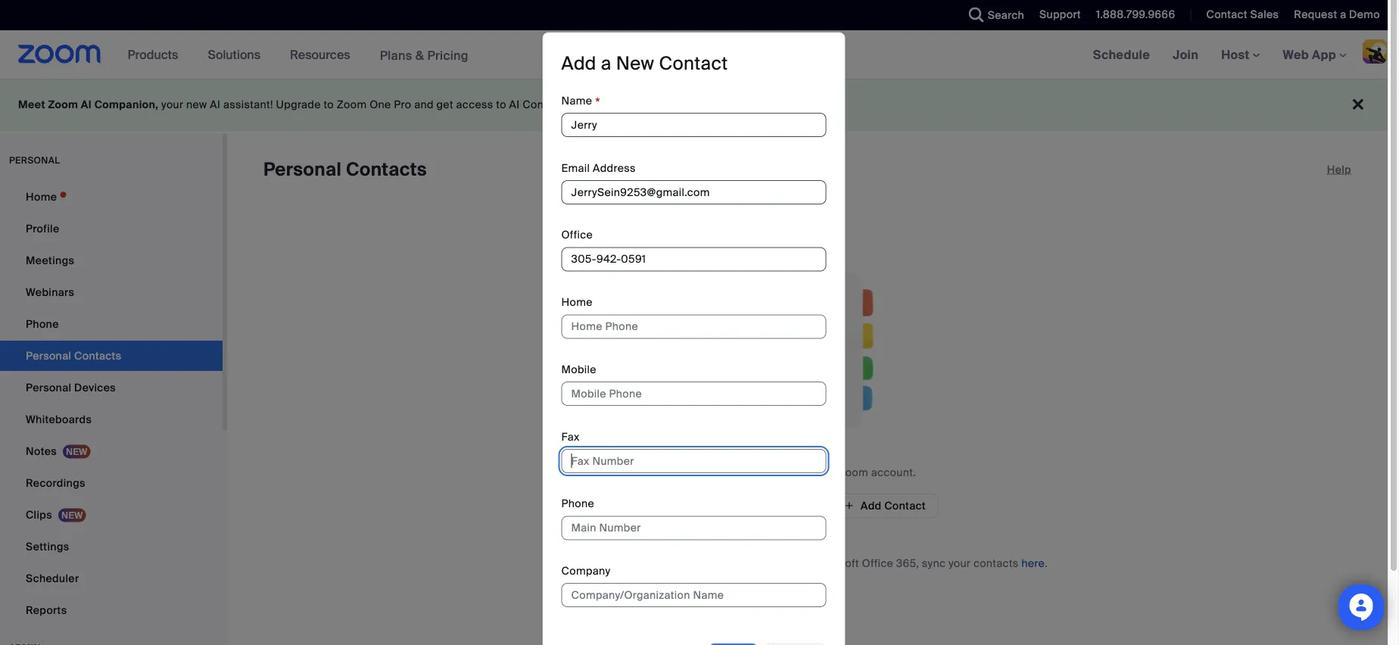Task type: describe. For each thing, give the bounding box(es) containing it.
settings
[[26, 540, 69, 554]]

scheduler link
[[0, 563, 223, 594]]

home link
[[0, 182, 223, 212]]

home inside add a new contact dialog
[[561, 295, 593, 309]]

Company text field
[[561, 583, 826, 607]]

personal menu menu
[[0, 182, 223, 627]]

mobile
[[561, 362, 597, 376]]

sync
[[922, 556, 946, 570]]

3 ai from the left
[[509, 98, 520, 112]]

contact sales link up join
[[1195, 0, 1283, 30]]

1.888.799.9666 button up schedule
[[1085, 0, 1179, 30]]

fax
[[561, 430, 580, 444]]

schedule
[[1093, 47, 1150, 62]]

one
[[370, 98, 391, 112]]

add for add contact
[[861, 499, 882, 513]]

2 ai from the left
[[210, 98, 221, 112]]

access
[[456, 98, 493, 112]]

zoom logo image
[[18, 45, 101, 64]]

settings link
[[0, 532, 223, 562]]

upgrade
[[276, 98, 321, 112]]

Phone text field
[[561, 516, 826, 540]]

new
[[186, 98, 207, 112]]

profile
[[26, 221, 59, 235]]

help
[[1327, 162, 1352, 176]]

for
[[567, 556, 584, 570]]

additional
[[614, 98, 665, 112]]

2 horizontal spatial zoom
[[838, 465, 869, 479]]

email address
[[561, 161, 636, 175]]

webinars
[[26, 285, 74, 299]]

phone inside add a new contact dialog
[[561, 497, 594, 511]]

reports link
[[0, 595, 223, 625]]

request a demo
[[1294, 8, 1380, 22]]

webinars link
[[0, 277, 223, 307]]

Home text field
[[561, 314, 826, 339]]

at
[[585, 98, 595, 112]]

personal for personal devices
[[26, 380, 71, 395]]

First and Last Name text field
[[561, 113, 826, 137]]

1 ai from the left
[[81, 98, 92, 112]]

sales
[[1251, 8, 1279, 22]]

0 vertical spatial contacts
[[717, 465, 762, 479]]

1 horizontal spatial contacts
[[974, 556, 1019, 570]]

reports
[[26, 603, 67, 617]]

new
[[616, 52, 654, 75]]

name
[[561, 94, 592, 108]]

contact inside add a new contact dialog
[[659, 52, 728, 75]]

name *
[[561, 94, 601, 111]]

calendar,
[[628, 556, 676, 570]]

add contact
[[861, 499, 926, 513]]

2 microsoft from the left
[[810, 556, 859, 570]]

personal devices link
[[0, 373, 223, 403]]

demo
[[1349, 8, 1380, 22]]

.
[[1045, 556, 1048, 570]]

here
[[1022, 556, 1045, 570]]

whiteboards
[[26, 412, 92, 426]]

2 vertical spatial your
[[949, 556, 971, 570]]

recordings
[[26, 476, 85, 490]]

meet zoom ai companion, footer
[[0, 79, 1388, 131]]

office inside add a new contact dialog
[[561, 228, 593, 242]]

contact sales
[[1207, 8, 1279, 22]]

devices
[[74, 380, 116, 395]]

&
[[415, 47, 424, 63]]

meet
[[18, 98, 45, 112]]

here link
[[1022, 556, 1045, 570]]

join link
[[1162, 30, 1210, 79]]

1 vertical spatial and
[[788, 556, 807, 570]]

a for add
[[601, 52, 612, 75]]

whiteboards link
[[0, 404, 223, 435]]

cost.
[[668, 98, 693, 112]]

join
[[1173, 47, 1199, 62]]

get
[[437, 98, 453, 112]]

request
[[1294, 8, 1338, 22]]

2 horizontal spatial to
[[800, 465, 811, 479]]

meetings navigation
[[1082, 30, 1399, 80]]

personal for personal contacts
[[264, 158, 342, 181]]

365,
[[896, 556, 919, 570]]

help link
[[1327, 157, 1352, 182]]

company
[[561, 564, 611, 578]]

meet zoom ai companion, your new ai assistant! upgrade to zoom one pro and get access to ai companion at no additional cost.
[[18, 98, 696, 112]]

assistant!
[[223, 98, 273, 112]]

recordings link
[[0, 468, 223, 498]]

clips
[[26, 508, 52, 522]]

0 horizontal spatial to
[[324, 98, 334, 112]]

a for request
[[1340, 8, 1347, 22]]



Task type: vqa. For each thing, say whether or not it's contained in the screenshot.
"Webinars" in the Webinars link
no



Task type: locate. For each thing, give the bounding box(es) containing it.
1 horizontal spatial a
[[1340, 8, 1347, 22]]

scheduler
[[26, 571, 79, 585]]

a left demo
[[1340, 8, 1347, 22]]

0 vertical spatial contact
[[1207, 8, 1248, 22]]

add a new contact dialog
[[543, 32, 845, 645]]

exchange,
[[731, 556, 785, 570]]

phone inside personal menu menu
[[26, 317, 59, 331]]

home up profile
[[26, 190, 57, 204]]

Office Phone text field
[[561, 247, 826, 272]]

request a demo link
[[1283, 0, 1399, 30], [1294, 8, 1380, 22]]

add image
[[844, 499, 855, 513]]

1 horizontal spatial your
[[814, 465, 836, 479]]

to
[[324, 98, 334, 112], [496, 98, 506, 112], [800, 465, 811, 479]]

your left new
[[161, 98, 183, 112]]

plans
[[380, 47, 412, 63]]

for google calendar, microsoft exchange, and microsoft office 365, sync your contacts here .
[[567, 556, 1048, 570]]

1.888.799.9666 button up schedule 'link'
[[1096, 8, 1176, 22]]

ai left companion at the left top of page
[[509, 98, 520, 112]]

contacts
[[717, 465, 762, 479], [974, 556, 1019, 570]]

home up mobile
[[561, 295, 593, 309]]

email
[[561, 161, 590, 175]]

0 vertical spatial and
[[414, 98, 434, 112]]

1 microsoft from the left
[[679, 556, 728, 570]]

1 horizontal spatial office
[[862, 556, 894, 570]]

and
[[414, 98, 434, 112], [788, 556, 807, 570]]

0 vertical spatial phone
[[26, 317, 59, 331]]

1 horizontal spatial microsoft
[[810, 556, 859, 570]]

0 horizontal spatial contacts
[[717, 465, 762, 479]]

microsoft up company text box
[[679, 556, 728, 570]]

add contact button
[[831, 494, 939, 518]]

1 vertical spatial personal
[[26, 380, 71, 395]]

contact up meet zoom ai companion, footer
[[659, 52, 728, 75]]

0 horizontal spatial contact
[[659, 52, 728, 75]]

support link
[[1028, 0, 1085, 30], [1040, 8, 1081, 22]]

1 horizontal spatial and
[[788, 556, 807, 570]]

profile link
[[0, 214, 223, 244]]

add up "name"
[[561, 52, 596, 75]]

0 horizontal spatial ai
[[81, 98, 92, 112]]

a inside dialog
[[601, 52, 612, 75]]

banner
[[0, 30, 1399, 80]]

1 vertical spatial add
[[861, 499, 882, 513]]

0 horizontal spatial personal
[[26, 380, 71, 395]]

your inside meet zoom ai companion, footer
[[161, 98, 183, 112]]

0 vertical spatial your
[[161, 98, 183, 112]]

phone link
[[0, 309, 223, 339]]

1 horizontal spatial to
[[496, 98, 506, 112]]

zoom up add 'image'
[[838, 465, 869, 479]]

home
[[26, 190, 57, 204], [561, 295, 593, 309]]

add inside dialog
[[561, 52, 596, 75]]

personal contacts
[[264, 158, 427, 181]]

contact down the account.
[[885, 499, 926, 513]]

add right add 'image'
[[861, 499, 882, 513]]

0 horizontal spatial add
[[561, 52, 596, 75]]

1 vertical spatial a
[[601, 52, 612, 75]]

0 horizontal spatial a
[[601, 52, 612, 75]]

your for companion,
[[161, 98, 183, 112]]

0 horizontal spatial phone
[[26, 317, 59, 331]]

1 vertical spatial home
[[561, 295, 593, 309]]

add inside button
[[861, 499, 882, 513]]

personal inside menu
[[26, 380, 71, 395]]

Email Address text field
[[561, 180, 826, 204]]

1 horizontal spatial zoom
[[337, 98, 367, 112]]

pricing
[[427, 47, 469, 63]]

1 vertical spatial office
[[862, 556, 894, 570]]

no contacts added to your zoom account.
[[699, 465, 916, 479]]

added
[[765, 465, 798, 479]]

to right upgrade
[[324, 98, 334, 112]]

contact inside add contact button
[[885, 499, 926, 513]]

0 horizontal spatial your
[[161, 98, 183, 112]]

notes
[[26, 444, 57, 458]]

plans & pricing
[[380, 47, 469, 63]]

Mobile text field
[[561, 382, 826, 406]]

banner containing schedule
[[0, 30, 1399, 80]]

1 vertical spatial your
[[814, 465, 836, 479]]

microsoft down add 'image'
[[810, 556, 859, 570]]

companion
[[523, 98, 582, 112]]

personal up whiteboards
[[26, 380, 71, 395]]

zoom
[[48, 98, 78, 112], [337, 98, 367, 112], [838, 465, 869, 479]]

2 vertical spatial contact
[[885, 499, 926, 513]]

contact sales link
[[1195, 0, 1283, 30], [1207, 8, 1279, 22]]

no
[[598, 98, 611, 112]]

office down 'email'
[[561, 228, 593, 242]]

contacts
[[346, 158, 427, 181]]

personal down upgrade
[[264, 158, 342, 181]]

google
[[587, 556, 625, 570]]

0 horizontal spatial zoom
[[48, 98, 78, 112]]

office left 365,
[[862, 556, 894, 570]]

ai right new
[[210, 98, 221, 112]]

0 vertical spatial office
[[561, 228, 593, 242]]

to right access
[[496, 98, 506, 112]]

0 vertical spatial personal
[[264, 158, 342, 181]]

no
[[699, 465, 714, 479]]

home inside personal menu menu
[[26, 190, 57, 204]]

contact
[[1207, 8, 1248, 22], [659, 52, 728, 75], [885, 499, 926, 513]]

zoom left one
[[337, 98, 367, 112]]

plans & pricing link
[[380, 47, 469, 63], [380, 47, 469, 63]]

*
[[595, 94, 601, 111]]

0 vertical spatial home
[[26, 190, 57, 204]]

phone down webinars
[[26, 317, 59, 331]]

1.888.799.9666 button
[[1085, 0, 1179, 30], [1096, 8, 1176, 22]]

Fax text field
[[561, 449, 826, 473]]

0 horizontal spatial and
[[414, 98, 434, 112]]

a
[[1340, 8, 1347, 22], [601, 52, 612, 75]]

and left get
[[414, 98, 434, 112]]

ai
[[81, 98, 92, 112], [210, 98, 221, 112], [509, 98, 520, 112]]

a left new
[[601, 52, 612, 75]]

1 horizontal spatial home
[[561, 295, 593, 309]]

zoom right 'meet'
[[48, 98, 78, 112]]

add
[[561, 52, 596, 75], [861, 499, 882, 513]]

your right the sync
[[949, 556, 971, 570]]

account.
[[871, 465, 916, 479]]

1 horizontal spatial ai
[[210, 98, 221, 112]]

clips link
[[0, 500, 223, 530]]

phone up for
[[561, 497, 594, 511]]

add a new contact
[[561, 52, 728, 75]]

1 horizontal spatial add
[[861, 499, 882, 513]]

personal devices
[[26, 380, 116, 395]]

and inside meet zoom ai companion, footer
[[414, 98, 434, 112]]

1 vertical spatial contacts
[[974, 556, 1019, 570]]

0 horizontal spatial office
[[561, 228, 593, 242]]

pro
[[394, 98, 412, 112]]

companion,
[[94, 98, 159, 112]]

1 vertical spatial phone
[[561, 497, 594, 511]]

phone
[[26, 317, 59, 331], [561, 497, 594, 511]]

your right 'added'
[[814, 465, 836, 479]]

your for to
[[814, 465, 836, 479]]

0 vertical spatial a
[[1340, 8, 1347, 22]]

0 horizontal spatial microsoft
[[679, 556, 728, 570]]

address
[[593, 161, 636, 175]]

1 horizontal spatial personal
[[264, 158, 342, 181]]

product information navigation
[[116, 30, 480, 80]]

meetings
[[26, 253, 74, 267]]

0 horizontal spatial home
[[26, 190, 57, 204]]

1 vertical spatial contact
[[659, 52, 728, 75]]

to right 'added'
[[800, 465, 811, 479]]

contact sales link up 'meetings' 'navigation'
[[1207, 8, 1279, 22]]

contact left sales
[[1207, 8, 1248, 22]]

notes link
[[0, 436, 223, 466]]

contacts left here
[[974, 556, 1019, 570]]

add for add a new contact
[[561, 52, 596, 75]]

personal
[[264, 158, 342, 181], [26, 380, 71, 395]]

contacts right no
[[717, 465, 762, 479]]

1 horizontal spatial contact
[[885, 499, 926, 513]]

ai left "companion,"
[[81, 98, 92, 112]]

2 horizontal spatial ai
[[509, 98, 520, 112]]

microsoft
[[679, 556, 728, 570], [810, 556, 859, 570]]

personal
[[9, 154, 60, 166]]

and right exchange, in the right of the page
[[788, 556, 807, 570]]

schedule link
[[1082, 30, 1162, 79]]

support
[[1040, 8, 1081, 22]]

1 horizontal spatial phone
[[561, 497, 594, 511]]

2 horizontal spatial your
[[949, 556, 971, 570]]

2 horizontal spatial contact
[[1207, 8, 1248, 22]]

0 vertical spatial add
[[561, 52, 596, 75]]

meetings link
[[0, 245, 223, 276]]

1.888.799.9666
[[1096, 8, 1176, 22]]



